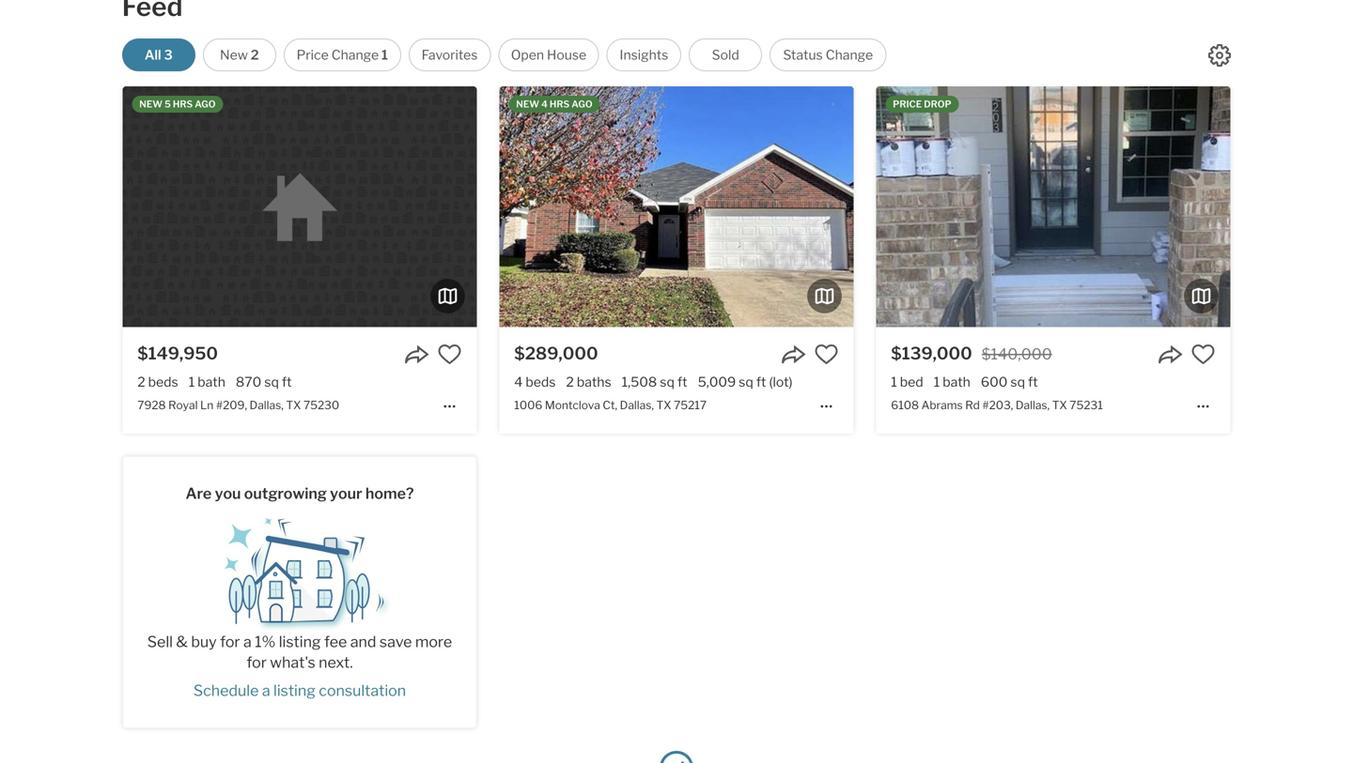 Task type: describe. For each thing, give the bounding box(es) containing it.
1 up abrams
[[934, 374, 940, 390]]

ln
[[200, 399, 214, 412]]

home?
[[365, 485, 414, 503]]

ft for $149,950
[[282, 374, 292, 390]]

what's
[[270, 654, 315, 672]]

are you outgrowing your home?
[[186, 485, 414, 503]]

1 bed
[[891, 374, 923, 390]]

#203,
[[982, 399, 1013, 412]]

new 5 hrs ago
[[139, 99, 216, 110]]

6108 abrams rd #203, dallas, tx 75231
[[891, 399, 1103, 412]]

house
[[547, 47, 586, 63]]

favorite button image for $139,000
[[1191, 343, 1216, 367]]

4 beds
[[514, 374, 556, 390]]

600
[[981, 374, 1008, 390]]

more
[[415, 633, 452, 651]]

#209,
[[216, 399, 247, 412]]

1 inside price change option
[[381, 47, 388, 63]]

bath for $149,950
[[198, 374, 225, 390]]

ft for $289,000
[[677, 374, 687, 390]]

1 vertical spatial a
[[262, 682, 270, 700]]

new 4 hrs ago
[[516, 99, 592, 110]]

sq for $139,000
[[1010, 374, 1025, 390]]

(lot)
[[769, 374, 793, 390]]

insights
[[620, 47, 668, 63]]

ago for $149,950
[[195, 99, 216, 110]]

new 2
[[220, 47, 259, 63]]

0 horizontal spatial 4
[[514, 374, 523, 390]]

75230
[[303, 399, 339, 412]]

1 up royal
[[189, 374, 195, 390]]

bath for $139,000
[[943, 374, 970, 390]]

hrs for $289,000
[[550, 99, 570, 110]]

$289,000
[[514, 343, 598, 364]]

1 vertical spatial listing
[[273, 682, 316, 700]]

600 sq ft
[[981, 374, 1038, 390]]

favorite button checkbox for $139,000
[[1191, 343, 1216, 367]]

listing inside sell & buy for a 1% listing fee and save more for what's next.
[[279, 633, 321, 651]]

dallas, for $149,950
[[250, 399, 284, 412]]

75217
[[674, 399, 707, 412]]

2 baths
[[566, 374, 611, 390]]

change for price
[[331, 47, 379, 63]]

1 left bed
[[891, 374, 897, 390]]

Sold radio
[[689, 39, 762, 71]]

status change
[[783, 47, 873, 63]]

5,009
[[698, 374, 736, 390]]

2 for 2 baths
[[566, 374, 574, 390]]

ct,
[[603, 399, 617, 412]]

new
[[220, 47, 248, 63]]

Insights radio
[[607, 39, 681, 71]]

6108
[[891, 399, 919, 412]]

price drop
[[893, 99, 951, 110]]

sq for $289,000
[[660, 374, 674, 390]]

tx for $149,950
[[286, 399, 301, 412]]

all
[[145, 47, 161, 63]]

sq for $149,950
[[264, 374, 279, 390]]

1006 montclova ct, dallas, tx 75217
[[514, 399, 707, 412]]

bed
[[900, 374, 923, 390]]

ago for $289,000
[[572, 99, 592, 110]]

fee
[[324, 633, 347, 651]]

2 photo of 6108 abrams rd #203, dallas, tx 75231 image from the left
[[1230, 86, 1353, 328]]

1,508 sq ft
[[622, 374, 687, 390]]

870 sq ft
[[236, 374, 292, 390]]

and
[[350, 633, 376, 651]]

you
[[215, 485, 241, 503]]

Status Change radio
[[770, 39, 886, 71]]

$149,950
[[137, 343, 218, 364]]

montclova
[[545, 399, 600, 412]]

change for status
[[826, 47, 873, 63]]

3 ft from the left
[[756, 374, 766, 390]]

$140,000
[[982, 345, 1052, 364]]

5,009 sq ft (lot)
[[698, 374, 793, 390]]

favorite button checkbox
[[814, 343, 839, 367]]

rd
[[965, 399, 980, 412]]

$139,000
[[891, 343, 972, 364]]

save
[[379, 633, 412, 651]]



Task type: locate. For each thing, give the bounding box(es) containing it.
75231
[[1070, 399, 1103, 412]]

2 favorite button image from the left
[[1191, 343, 1216, 367]]

2 inside the new option
[[251, 47, 259, 63]]

hrs
[[173, 99, 193, 110], [550, 99, 570, 110]]

Price Change radio
[[284, 39, 401, 71]]

1 horizontal spatial 4
[[541, 99, 548, 110]]

photo of 7928 royal ln #209, dallas, tx 75230 image
[[122, 86, 477, 328]]

photo of 1006 montclova ct, dallas, tx 75217 image
[[499, 86, 854, 328], [853, 86, 1208, 328]]

outgrowing
[[244, 485, 327, 503]]

0 vertical spatial 4
[[541, 99, 548, 110]]

1 ago from the left
[[195, 99, 216, 110]]

sell & buy for a 1% listing fee and save more for what's next.
[[147, 633, 452, 672]]

1 horizontal spatial hrs
[[550, 99, 570, 110]]

2 bath from the left
[[943, 374, 970, 390]]

new for $289,000
[[516, 99, 539, 110]]

0 horizontal spatial for
[[220, 633, 240, 651]]

dallas, down 870 sq ft in the left of the page
[[250, 399, 284, 412]]

1 favorite button image from the left
[[438, 343, 462, 367]]

new down open on the top left of page
[[516, 99, 539, 110]]

$139,000 $140,000
[[891, 343, 1052, 364]]

1 horizontal spatial 1 bath
[[934, 374, 970, 390]]

1 horizontal spatial for
[[247, 654, 267, 672]]

0 vertical spatial for
[[220, 633, 240, 651]]

0 horizontal spatial beds
[[148, 374, 178, 390]]

a left 1%
[[243, 633, 252, 651]]

1 bath from the left
[[198, 374, 225, 390]]

5
[[165, 99, 171, 110]]

1 new from the left
[[139, 99, 163, 110]]

0 horizontal spatial change
[[331, 47, 379, 63]]

1 horizontal spatial tx
[[656, 399, 671, 412]]

2 beds from the left
[[526, 374, 556, 390]]

listing down what's
[[273, 682, 316, 700]]

sq right 5,009
[[739, 374, 753, 390]]

4 down "open house"
[[541, 99, 548, 110]]

tx down 1,508 sq ft
[[656, 399, 671, 412]]

dallas,
[[250, 399, 284, 412], [620, 399, 654, 412], [1016, 399, 1050, 412]]

beds up 7928
[[148, 374, 178, 390]]

0 horizontal spatial tx
[[286, 399, 301, 412]]

1 bath up abrams
[[934, 374, 970, 390]]

2
[[251, 47, 259, 63], [137, 374, 145, 390], [566, 374, 574, 390]]

photo of 6108 abrams rd #203, dallas, tx 75231 image
[[876, 86, 1231, 328], [1230, 86, 1353, 328]]

1 dallas, from the left
[[250, 399, 284, 412]]

new
[[139, 99, 163, 110], [516, 99, 539, 110]]

1 tx from the left
[[286, 399, 301, 412]]

hrs right 5
[[173, 99, 193, 110]]

2 favorite button checkbox from the left
[[1191, 343, 1216, 367]]

2 photo of 1006 montclova ct, dallas, tx 75217 image from the left
[[853, 86, 1208, 328]]

tx for $139,000
[[1052, 399, 1067, 412]]

favorites
[[422, 47, 478, 63]]

dallas, for $139,000
[[1016, 399, 1050, 412]]

7928 royal ln #209, dallas, tx 75230
[[137, 399, 339, 412]]

all 3
[[145, 47, 173, 63]]

abrams
[[921, 399, 963, 412]]

ft left (lot)
[[756, 374, 766, 390]]

1 bath
[[189, 374, 225, 390], [934, 374, 970, 390]]

2 1 bath from the left
[[934, 374, 970, 390]]

sq right 600
[[1010, 374, 1025, 390]]

for right buy in the bottom of the page
[[220, 633, 240, 651]]

1 1 bath from the left
[[189, 374, 225, 390]]

870
[[236, 374, 261, 390]]

schedule
[[193, 682, 259, 700]]

1 horizontal spatial a
[[262, 682, 270, 700]]

change inside radio
[[826, 47, 873, 63]]

1 horizontal spatial dallas,
[[620, 399, 654, 412]]

favorite button checkbox
[[438, 343, 462, 367], [1191, 343, 1216, 367]]

ft for $139,000
[[1028, 374, 1038, 390]]

a down what's
[[262, 682, 270, 700]]

0 horizontal spatial bath
[[198, 374, 225, 390]]

7928
[[137, 399, 166, 412]]

1 left favorites
[[381, 47, 388, 63]]

beds for $289,000
[[526, 374, 556, 390]]

2 hrs from the left
[[550, 99, 570, 110]]

3 tx from the left
[[1052, 399, 1067, 412]]

0 horizontal spatial ago
[[195, 99, 216, 110]]

sq right 870
[[264, 374, 279, 390]]

sq
[[264, 374, 279, 390], [660, 374, 674, 390], [739, 374, 753, 390], [1010, 374, 1025, 390]]

0 horizontal spatial hrs
[[173, 99, 193, 110]]

a inside sell & buy for a 1% listing fee and save more for what's next.
[[243, 633, 252, 651]]

0 horizontal spatial dallas,
[[250, 399, 284, 412]]

2 beds
[[137, 374, 178, 390]]

2 up 7928
[[137, 374, 145, 390]]

new left 5
[[139, 99, 163, 110]]

listing up what's
[[279, 633, 321, 651]]

2 tx from the left
[[656, 399, 671, 412]]

price
[[893, 99, 922, 110]]

schedule a listing consultation
[[193, 682, 406, 700]]

1 ft from the left
[[282, 374, 292, 390]]

2 horizontal spatial tx
[[1052, 399, 1067, 412]]

open house
[[511, 47, 586, 63]]

1 horizontal spatial change
[[826, 47, 873, 63]]

1,508
[[622, 374, 657, 390]]

1 vertical spatial for
[[247, 654, 267, 672]]

bath
[[198, 374, 225, 390], [943, 374, 970, 390]]

favorite button image for $149,950
[[438, 343, 462, 367]]

1 favorite button checkbox from the left
[[438, 343, 462, 367]]

next.
[[319, 654, 353, 672]]

1 vertical spatial 4
[[514, 374, 523, 390]]

a
[[243, 633, 252, 651], [262, 682, 270, 700]]

listing
[[279, 633, 321, 651], [273, 682, 316, 700]]

change right status
[[826, 47, 873, 63]]

1
[[381, 47, 388, 63], [189, 374, 195, 390], [891, 374, 897, 390], [934, 374, 940, 390]]

4
[[541, 99, 548, 110], [514, 374, 523, 390]]

beds up 1006
[[526, 374, 556, 390]]

sq right 1,508
[[660, 374, 674, 390]]

favorite button checkbox for $149,950
[[438, 343, 462, 367]]

ft up 75217
[[677, 374, 687, 390]]

0 horizontal spatial favorite button image
[[438, 343, 462, 367]]

bath up the ln
[[198, 374, 225, 390]]

1 horizontal spatial favorite button image
[[1191, 343, 1216, 367]]

Favorites radio
[[408, 39, 491, 71]]

1%
[[255, 633, 276, 651]]

1006
[[514, 399, 542, 412]]

1 bath up the ln
[[189, 374, 225, 390]]

1 photo of 6108 abrams rd #203, dallas, tx 75231 image from the left
[[876, 86, 1231, 328]]

1 horizontal spatial ago
[[572, 99, 592, 110]]

are
[[186, 485, 212, 503]]

price
[[297, 47, 329, 63]]

ft
[[282, 374, 292, 390], [677, 374, 687, 390], [756, 374, 766, 390], [1028, 374, 1038, 390]]

0 horizontal spatial new
[[139, 99, 163, 110]]

option group
[[122, 39, 886, 71]]

hrs for $149,950
[[173, 99, 193, 110]]

drop
[[924, 99, 951, 110]]

1 horizontal spatial favorite button checkbox
[[1191, 343, 1216, 367]]

ft down $140,000
[[1028, 374, 1038, 390]]

price change 1
[[297, 47, 388, 63]]

0 vertical spatial a
[[243, 633, 252, 651]]

Open House radio
[[498, 39, 599, 71]]

1 beds from the left
[[148, 374, 178, 390]]

1 bath for $149,950
[[189, 374, 225, 390]]

baths
[[577, 374, 611, 390]]

for down 1%
[[247, 654, 267, 672]]

2 sq from the left
[[660, 374, 674, 390]]

2 horizontal spatial dallas,
[[1016, 399, 1050, 412]]

1 horizontal spatial bath
[[943, 374, 970, 390]]

2 ago from the left
[[572, 99, 592, 110]]

1 photo of 1006 montclova ct, dallas, tx 75217 image from the left
[[499, 86, 854, 328]]

change inside option
[[331, 47, 379, 63]]

sell
[[147, 633, 173, 651]]

2 horizontal spatial 2
[[566, 374, 574, 390]]

2 dallas, from the left
[[620, 399, 654, 412]]

beds for $149,950
[[148, 374, 178, 390]]

4 ft from the left
[[1028, 374, 1038, 390]]

ago down house
[[572, 99, 592, 110]]

tx left 75231
[[1052, 399, 1067, 412]]

2 right new on the top
[[251, 47, 259, 63]]

All radio
[[122, 39, 195, 71]]

2 change from the left
[[826, 47, 873, 63]]

open
[[511, 47, 544, 63]]

tx
[[286, 399, 301, 412], [656, 399, 671, 412], [1052, 399, 1067, 412]]

bath up abrams
[[943, 374, 970, 390]]

tx left 75230
[[286, 399, 301, 412]]

dallas, down 600 sq ft
[[1016, 399, 1050, 412]]

3 dallas, from the left
[[1016, 399, 1050, 412]]

1 bath for $139,000
[[934, 374, 970, 390]]

0 vertical spatial listing
[[279, 633, 321, 651]]

sold
[[712, 47, 739, 63]]

New radio
[[203, 39, 276, 71]]

an image of a house image
[[206, 504, 394, 632]]

option group containing all
[[122, 39, 886, 71]]

2 up montclova
[[566, 374, 574, 390]]

royal
[[168, 399, 198, 412]]

ago right 5
[[195, 99, 216, 110]]

3 sq from the left
[[739, 374, 753, 390]]

consultation
[[319, 682, 406, 700]]

for
[[220, 633, 240, 651], [247, 654, 267, 672]]

your
[[330, 485, 362, 503]]

0 horizontal spatial 2
[[137, 374, 145, 390]]

ft right 870
[[282, 374, 292, 390]]

3
[[164, 47, 173, 63]]

1 sq from the left
[[264, 374, 279, 390]]

1 horizontal spatial new
[[516, 99, 539, 110]]

0 horizontal spatial a
[[243, 633, 252, 651]]

favorite button image
[[814, 343, 839, 367]]

new for $149,950
[[139, 99, 163, 110]]

1 hrs from the left
[[173, 99, 193, 110]]

change
[[331, 47, 379, 63], [826, 47, 873, 63]]

1 change from the left
[[331, 47, 379, 63]]

2 ft from the left
[[677, 374, 687, 390]]

0 horizontal spatial 1 bath
[[189, 374, 225, 390]]

2 for 2 beds
[[137, 374, 145, 390]]

status
[[783, 47, 823, 63]]

favorite button image
[[438, 343, 462, 367], [1191, 343, 1216, 367]]

buy
[[191, 633, 217, 651]]

hrs down house
[[550, 99, 570, 110]]

ago
[[195, 99, 216, 110], [572, 99, 592, 110]]

change right price
[[331, 47, 379, 63]]

4 up 1006
[[514, 374, 523, 390]]

1 horizontal spatial 2
[[251, 47, 259, 63]]

beds
[[148, 374, 178, 390], [526, 374, 556, 390]]

1 horizontal spatial beds
[[526, 374, 556, 390]]

&
[[176, 633, 188, 651]]

2 new from the left
[[516, 99, 539, 110]]

dallas, down 1,508
[[620, 399, 654, 412]]

4 sq from the left
[[1010, 374, 1025, 390]]

0 horizontal spatial favorite button checkbox
[[438, 343, 462, 367]]



Task type: vqa. For each thing, say whether or not it's contained in the screenshot.
of in Assessed value Taxable value of land and structures on it ("additions") is determined regularly by local assessors and does not affect market price.
no



